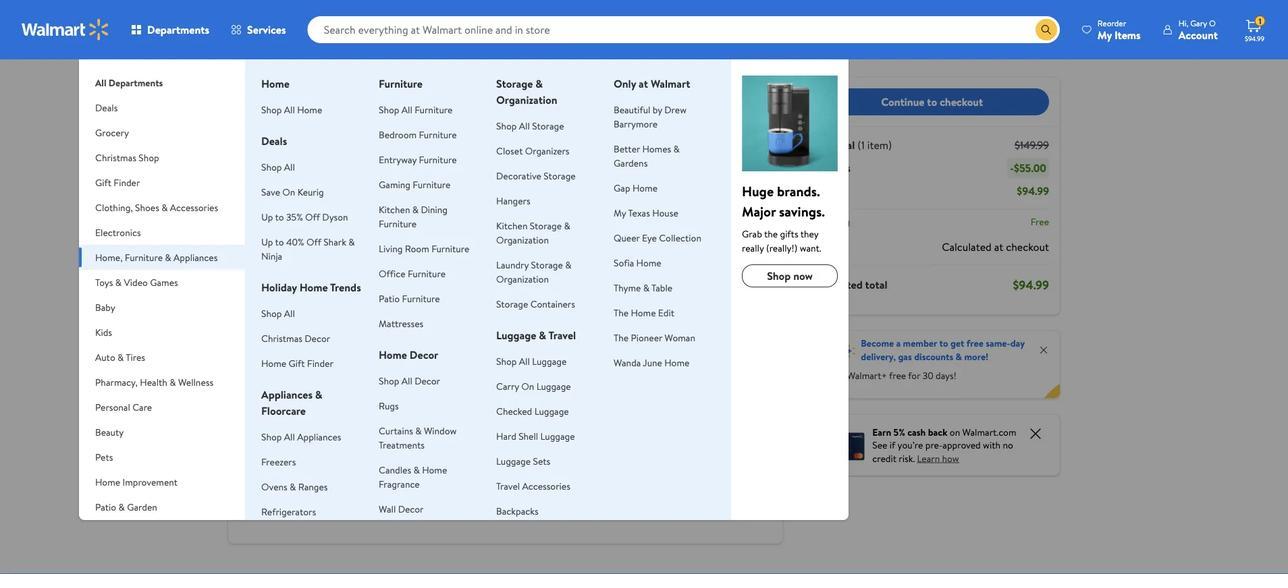 Task type: describe. For each thing, give the bounding box(es) containing it.
video
[[124, 276, 148, 289]]

storage containers link
[[496, 297, 575, 311]]

decor for wall decor
[[398, 503, 424, 516]]

care
[[132, 401, 152, 414]]

2 vertical spatial $94.99
[[1013, 276, 1049, 293]]

4
[[738, 407, 745, 422]]

$14.00 group
[[461, 244, 541, 505]]

curtains
[[379, 424, 413, 437]]

& right ovens
[[290, 480, 296, 494]]

luggage down the hard
[[496, 455, 531, 468]]

shipping inside "now $99.00" group
[[276, 498, 306, 509]]

best inside $14.00 group
[[467, 252, 482, 263]]

luggage down luggage & travel
[[532, 355, 567, 368]]

kitchen for furniture
[[379, 203, 410, 216]]

shop all link for deals
[[261, 160, 295, 174]]

justice
[[461, 395, 494, 410]]

luggage up hard shell luggage
[[534, 405, 569, 418]]

best seller for now $19.88
[[362, 252, 399, 263]]

latte
[[600, 440, 624, 455]]

holiday
[[261, 280, 297, 295]]

now for now $19.88
[[357, 375, 381, 392]]

$24.98
[[357, 392, 384, 405]]

home left edit
[[631, 306, 656, 319]]

candles & home fragrance
[[379, 463, 447, 491]]

add for $19.88
[[381, 337, 398, 350]]

off for 35%
[[305, 210, 320, 223]]

& inside up to 40% off shark & ninja
[[349, 235, 355, 248]]

storage up organizers
[[532, 119, 564, 132]]

furniture inside kitchen & dining furniture
[[379, 217, 417, 230]]

the home edit link
[[614, 306, 674, 319]]

carry on luggage
[[496, 380, 571, 393]]

closet organizers link
[[496, 144, 569, 157]]

improvement
[[123, 476, 178, 489]]

home up $19.88
[[379, 348, 407, 363]]

luggage up shop all luggage link
[[496, 328, 536, 343]]

dismiss capital one banner image
[[1028, 426, 1044, 442]]

clothing, shoes & accessories
[[95, 201, 218, 214]]

0 horizontal spatial $55.00
[[742, 6, 766, 17]]

gap home link
[[614, 181, 658, 194]]

to for 40%
[[275, 235, 284, 248]]

plan for $11.00
[[381, 98, 398, 111]]

29550
[[296, 457, 318, 469]]

1 maker, from the top
[[566, 440, 597, 455]]

day inside $187.00 group
[[580, 467, 592, 479]]

patio for patio furniture
[[379, 292, 400, 305]]

add inside $14.00 group
[[485, 337, 502, 350]]

pharmacy, health & wellness button
[[79, 370, 245, 395]]

day inside "now $99.00" group
[[262, 498, 275, 509]]

save for save on keurig
[[261, 185, 280, 198]]

add for $99.00
[[276, 337, 293, 350]]

home down eye
[[636, 256, 661, 269]]

get
[[950, 337, 964, 350]]

next slide for horizontalscrollerrecommendations list image
[[723, 295, 756, 328]]

you
[[712, 7, 723, 17]]

3+ inside $14.00 group
[[464, 486, 473, 498]]

gas
[[898, 350, 912, 363]]

wanda june home
[[614, 356, 690, 369]]

laundry
[[496, 258, 529, 271]]

organization for laundry
[[496, 272, 549, 286]]

to inside become a member to get free same-day delivery, gas discounts & more!
[[939, 337, 948, 350]]

candles & home fragrance link
[[379, 463, 447, 491]]

shell
[[519, 430, 538, 443]]

only at walmart
[[614, 76, 690, 91]]

2 vertical spatial appliances
[[297, 430, 341, 444]]

better homes & gardens link
[[614, 142, 680, 169]]

3+ day shipping inside now $86.88 group
[[673, 483, 727, 495]]

add up view
[[332, 48, 349, 61]]

office furniture
[[379, 267, 446, 280]]

$187.00 group
[[566, 244, 646, 514]]

curtains & window treatments link
[[379, 424, 457, 452]]

dome
[[461, 425, 490, 440]]

shipping inside now $86.88 group
[[698, 483, 727, 495]]

now $99.00 group
[[252, 244, 333, 517]]

now $19.88 group
[[357, 244, 437, 517]]

hi, gary o account
[[1179, 17, 1218, 42]]

at inside view details (only one option can be selected at a time.)
[[450, 81, 457, 92]]

all for furniture
[[402, 103, 412, 116]]

hangers link
[[496, 194, 530, 207]]

shop for holiday home trends
[[261, 307, 282, 320]]

hard
[[496, 430, 516, 443]]

cappuccino
[[566, 470, 621, 484]]

candles
[[379, 463, 411, 477]]

checkout for calculated at checkout
[[1006, 239, 1049, 254]]

2 horizontal spatial gift
[[289, 357, 305, 370]]

add for airtag
[[694, 337, 711, 350]]

save on keurig link
[[261, 185, 324, 198]]

3+ inside $187.00 group
[[568, 467, 578, 479]]

1 horizontal spatial $55.00
[[1014, 161, 1046, 176]]

home inside dropdown button
[[95, 476, 120, 489]]

treatments
[[379, 438, 425, 452]]

to for 35%
[[275, 210, 284, 223]]

seller inside $14.00 group
[[484, 252, 503, 263]]

cash
[[908, 426, 926, 439]]

0 horizontal spatial 1
[[724, 158, 728, 171]]

best for now $99.00
[[258, 252, 274, 263]]

shop all storage link
[[496, 119, 564, 132]]

case
[[252, 437, 275, 452]]

1 vertical spatial free
[[889, 369, 906, 382]]

carry on luggage link
[[496, 380, 571, 393]]

table
[[652, 281, 673, 294]]

queer eye collection link
[[614, 231, 701, 244]]

the pioneer woman link
[[614, 331, 695, 344]]

3+ inside now $86.88 group
[[673, 483, 682, 495]]

become
[[861, 337, 894, 350]]

refrigerators link
[[261, 505, 316, 518]]

kitchen for storage & organization
[[496, 219, 528, 232]]

total
[[865, 277, 887, 292]]

shop now
[[767, 269, 813, 284]]

home up shop all home
[[261, 76, 290, 91]]

0 horizontal spatial for
[[298, 219, 314, 236]]

sofia home
[[614, 256, 661, 269]]

banner containing become a member to get free same-day delivery, gas discounts & more!
[[804, 331, 1060, 399]]

plan
[[434, 48, 452, 61]]

(only
[[332, 81, 352, 92]]

wanda june home link
[[614, 356, 690, 369]]

shop for deals
[[261, 160, 282, 174]]

day inside become a member to get free same-day delivery, gas discounts & more!
[[1010, 337, 1025, 350]]

tie
[[461, 455, 475, 470]]

on for luggage & travel
[[521, 380, 534, 393]]

o
[[1209, 17, 1216, 29]]

pharmacy, health & wellness
[[95, 376, 213, 389]]

furniture down bedroom furniture link in the top left of the page
[[419, 153, 457, 166]]

shipping inside $14.00 group
[[489, 486, 518, 498]]

best for now $19.88
[[362, 252, 378, 263]]

departments inside popup button
[[147, 22, 209, 37]]

maker
[[566, 455, 595, 470]]

backpacks link
[[496, 505, 539, 518]]

0 horizontal spatial my
[[614, 206, 626, 219]]

bedroom
[[379, 128, 417, 141]]

organization for kitchen
[[496, 233, 549, 246]]

on for deals
[[282, 185, 295, 198]]

1 horizontal spatial deals
[[261, 134, 287, 149]]

& inside 'patio & garden' dropdown button
[[118, 501, 125, 514]]

selected
[[418, 81, 448, 92]]

savings.
[[779, 202, 825, 221]]

0 vertical spatial travel
[[549, 328, 576, 343]]

home right june
[[664, 356, 690, 369]]

huge brands. major savings. grab the gifts they really (really!) want.
[[742, 182, 825, 255]]

add to cart image for apple airpods with charging case (2nd generation)
[[260, 336, 276, 352]]

save for later button
[[607, 154, 667, 175]]

baby
[[95, 301, 115, 314]]

0 vertical spatial $94.99
[[1245, 34, 1265, 43]]

christmas shop
[[95, 151, 159, 164]]

trends
[[330, 280, 361, 295]]

walmart image
[[22, 19, 109, 41]]

save for save for later
[[610, 158, 628, 171]]

$129.00
[[252, 392, 283, 405]]

kitchen & dining furniture link
[[379, 203, 448, 230]]

gift finder button
[[79, 170, 245, 195]]

0 vertical spatial walmart
[[351, 48, 386, 61]]

pharmacy,
[[95, 376, 138, 389]]

furniture up dining
[[413, 178, 451, 191]]

shop all for holiday home trends
[[261, 307, 295, 320]]

search icon image
[[1041, 24, 1052, 35]]

storage inside laundry storage & organization
[[531, 258, 563, 271]]

home left trends
[[300, 280, 328, 295]]

pets button
[[79, 445, 245, 470]]

Search search field
[[308, 16, 1060, 43]]

now $86.88 group
[[670, 244, 750, 502]]

best seller inside $14.00 group
[[467, 252, 503, 263]]

& inside home, furniture & appliances dropdown button
[[165, 251, 171, 264]]

freezers
[[261, 455, 296, 469]]

& inside storage & organization
[[536, 76, 543, 91]]

1 horizontal spatial accessories
[[522, 480, 570, 493]]

3-
[[353, 98, 361, 111]]

decor for home decor
[[410, 348, 438, 363]]

add button for $19.88
[[359, 333, 408, 355]]

shop for home decor
[[379, 374, 399, 388]]

by inside the beautiful by drew barrymore
[[653, 103, 662, 116]]

bedroom furniture
[[379, 128, 457, 141]]

furniture up entryway furniture link
[[419, 128, 457, 141]]

home right gap
[[633, 181, 658, 194]]

shop all luggage
[[496, 355, 567, 368]]

all departments
[[95, 76, 163, 89]]

0 vertical spatial 1
[[1259, 15, 1262, 27]]

deals inside dropdown button
[[95, 101, 118, 114]]

decor down home decor
[[415, 374, 440, 388]]

patio furniture
[[379, 292, 440, 305]]

furniture down 'living room furniture'
[[408, 267, 446, 280]]

apple airtag - 4 pack 1512
[[670, 407, 745, 454]]

shop inside dropdown button
[[139, 151, 159, 164]]

1 vertical spatial finder
[[307, 357, 333, 370]]

checked luggage
[[496, 405, 569, 418]]

kitchen storage & organization link
[[496, 219, 570, 246]]

day inside now $86.88 group
[[684, 483, 696, 495]]

& inside become a member to get free same-day delivery, gas discounts & more!
[[956, 350, 962, 363]]

day left returns
[[369, 10, 383, 23]]

accessories inside dropdown button
[[170, 201, 218, 214]]

brands.
[[777, 182, 820, 201]]

2 maker, from the top
[[566, 484, 597, 499]]

luggage up checked luggage link
[[536, 380, 571, 393]]

0 horizontal spatial k-
[[598, 395, 609, 410]]

& inside kitchen & dining furniture
[[412, 203, 419, 216]]

35mm
[[357, 422, 386, 437]]

ovens & ranges
[[261, 480, 328, 494]]

a inside view details (only one option can be selected at a time.)
[[459, 81, 462, 92]]

& inside candles & home fragrance
[[413, 463, 420, 477]]

entryway furniture link
[[379, 153, 457, 166]]

storage down laundry storage & organization
[[496, 297, 528, 311]]

christmas for christmas shop
[[95, 151, 136, 164]]

continue to checkout
[[881, 94, 983, 109]]

& left 'table'
[[643, 281, 650, 294]]

furniture down office furniture link
[[402, 292, 440, 305]]

home inside candles & home fragrance
[[422, 463, 447, 477]]

add button for justice
[[464, 333, 513, 355]]

storage inside kitchen storage & organization
[[530, 219, 562, 232]]

0 vertical spatial keurig
[[297, 185, 324, 198]]

to for checkout
[[927, 94, 937, 109]]

$14.00 justice girls micro mini dome crossbody, pink tie dye
[[461, 375, 536, 470]]

gary
[[1190, 17, 1207, 29]]

a inside become a member to get free same-day delivery, gas discounts & more!
[[896, 337, 901, 350]]

auto & tires
[[95, 351, 145, 364]]

up to 35% off dyson link
[[261, 210, 348, 223]]

pack
[[670, 422, 692, 437]]

delivery inside $14.00 group
[[495, 467, 525, 479]]



Task type: locate. For each thing, give the bounding box(es) containing it.
storage & organization
[[496, 76, 557, 107]]

accessories down sets
[[522, 480, 570, 493]]

pickup for $99.00
[[255, 479, 279, 490]]

shop all furniture link
[[379, 103, 453, 116]]

shipping inside 'now $19.88' group
[[385, 498, 414, 509]]

furniture down selected
[[415, 103, 453, 116]]

health
[[140, 376, 167, 389]]

banner
[[804, 331, 1060, 399]]

$8.00
[[406, 120, 429, 133]]

0 horizontal spatial 2-
[[255, 498, 263, 509]]

with inside 'now $19.88 $24.98 onn. reusable 35mm camera with flash'
[[357, 437, 377, 452]]

shop now link
[[742, 265, 838, 288]]

$19.88
[[384, 375, 417, 392]]

best inside 'now $19.88' group
[[362, 252, 378, 263]]

at for only
[[639, 76, 648, 91]]

0 vertical spatial by
[[454, 48, 464, 61]]

a right become
[[896, 337, 901, 350]]

up inside up to 40% off shark & ninja
[[261, 235, 273, 248]]

furniture up 3-year plan - $11.00
[[379, 76, 423, 91]]

1 vertical spatial accessories
[[522, 480, 570, 493]]

1 pickup from the left
[[255, 479, 279, 490]]

k- down $187.00 at the bottom of the page
[[598, 395, 609, 410]]

1 vertical spatial free
[[1031, 215, 1049, 229]]

kitchen inside kitchen & dining furniture
[[379, 203, 410, 216]]

gift up clothing,
[[95, 176, 111, 189]]

thyme & table link
[[614, 281, 673, 294]]

home, furniture & appliances image
[[742, 76, 838, 171]]

living
[[379, 242, 403, 255]]

& inside curtains & window treatments
[[415, 424, 422, 437]]

add button for $99.00
[[255, 333, 304, 355]]

all for deals
[[284, 160, 295, 174]]

best seller inside 'now $19.88' group
[[362, 252, 399, 263]]

checkout inside button
[[940, 94, 983, 109]]

wanda
[[614, 356, 641, 369]]

1 vertical spatial $94.99
[[1017, 184, 1049, 198]]

shop for appliances & floorcare
[[261, 430, 282, 444]]

3 best from the left
[[467, 252, 482, 263]]

best seller inside "now $99.00" group
[[258, 252, 294, 263]]

shop for storage & organization
[[496, 119, 517, 132]]

1 vertical spatial patio
[[95, 501, 116, 514]]

holiday home trends
[[261, 280, 361, 295]]

shipping up backpacks link
[[489, 486, 518, 498]]

1 horizontal spatial add to cart image
[[573, 336, 590, 352]]

0 vertical spatial shop all link
[[261, 160, 295, 174]]

june
[[643, 356, 662, 369]]

earn 5% cash back on walmart.com
[[872, 426, 1016, 439]]

plan
[[381, 98, 398, 111], [381, 120, 398, 133]]

1 vertical spatial shop all
[[261, 307, 295, 320]]

& inside the pharmacy, health & wellness dropdown button
[[170, 376, 176, 389]]

2 horizontal spatial best
[[467, 252, 482, 263]]

$94.99 right account
[[1245, 34, 1265, 43]]

up for up to 40% off shark & ninja
[[261, 235, 273, 248]]

furniture right room at the top of page
[[431, 242, 469, 255]]

checkout
[[940, 94, 983, 109], [1006, 239, 1049, 254]]

walmart plus image
[[815, 345, 856, 358]]

2-day shipping
[[255, 498, 306, 509]]

shop for furniture
[[379, 103, 399, 116]]

close walmart plus section image
[[1038, 345, 1049, 355]]

1 vertical spatial keurig
[[566, 395, 596, 410]]

1 vertical spatial save
[[261, 185, 280, 198]]

1 vertical spatial 2-
[[255, 498, 263, 509]]

1 shop all from the top
[[261, 160, 295, 174]]

major
[[742, 202, 776, 221]]

seller up office
[[380, 252, 399, 263]]

0 vertical spatial for
[[631, 158, 643, 171]]

gaming furniture link
[[379, 178, 451, 191]]

0 horizontal spatial add to cart image
[[260, 336, 276, 352]]

1 now from the left
[[252, 375, 277, 392]]

year for 2-
[[361, 120, 378, 133]]

2 year from the top
[[361, 120, 378, 133]]

best inside "now $99.00" group
[[258, 252, 274, 263]]

try
[[833, 369, 845, 382]]

0 horizontal spatial best
[[258, 252, 274, 263]]

now up rugs link
[[357, 375, 381, 392]]

only
[[614, 76, 636, 91]]

0 horizontal spatial a
[[459, 81, 462, 92]]

day down fragrance
[[371, 498, 383, 509]]

learn how link
[[917, 452, 959, 465]]

appliances inside the appliances & floorcare
[[261, 388, 313, 402]]

free 30-day returns
[[334, 10, 414, 23]]

all for luggage & travel
[[519, 355, 530, 368]]

organization up "shop all storage"
[[496, 92, 557, 107]]

2 add to cart image from the left
[[678, 336, 694, 352]]

3+ day shipping inside $187.00 group
[[568, 467, 623, 479]]

all for home decor
[[402, 374, 412, 388]]

option
[[369, 81, 391, 92]]

0 vertical spatial shop all
[[261, 160, 295, 174]]

gift finder
[[95, 176, 140, 189]]

1 apple from the left
[[252, 407, 280, 422]]

1 vertical spatial gift
[[244, 219, 266, 236]]

mattresses link
[[379, 317, 423, 330]]

my inside "reorder my items"
[[1098, 27, 1112, 42]]

0 horizontal spatial kitchen
[[379, 203, 410, 216]]

30
[[923, 369, 933, 382]]

2 up from the top
[[261, 235, 273, 248]]

shop all for deals
[[261, 160, 295, 174]]

1 vertical spatial checkout
[[1006, 239, 1049, 254]]

view details button
[[332, 64, 381, 77]]

ovens & ranges link
[[261, 480, 328, 494]]

refrigerators
[[261, 505, 316, 518]]

add button for airtag
[[672, 333, 722, 355]]

1
[[1259, 15, 1262, 27], [724, 158, 728, 171]]

seller inside 'now $19.88' group
[[380, 252, 399, 263]]

add inside now $86.88 group
[[694, 337, 711, 350]]

3+ day shipping inside $14.00 group
[[464, 486, 518, 498]]

best seller for now $99.00
[[258, 252, 294, 263]]

storage right time.)
[[496, 76, 533, 91]]

0 horizontal spatial by
[[454, 48, 464, 61]]

add button inside 'now $19.88' group
[[359, 333, 408, 355]]

0 horizontal spatial seller
[[275, 252, 294, 263]]

2- inside "now $99.00" group
[[255, 498, 263, 509]]

now for now $99.00
[[252, 375, 277, 392]]

apple
[[252, 407, 280, 422], [670, 407, 697, 422]]

for inside banner
[[908, 369, 920, 382]]

1 plan from the top
[[381, 98, 398, 111]]

remove button
[[545, 154, 588, 175]]

0 horizontal spatial free
[[334, 10, 352, 23]]

patio inside dropdown button
[[95, 501, 116, 514]]

$55.00 down "$149.99"
[[1014, 161, 1046, 176]]

with left the no
[[983, 439, 1001, 452]]

maker, left and
[[566, 440, 597, 455]]

3 add button from the left
[[464, 333, 513, 355]]

home up the $99.00
[[261, 357, 286, 370]]

3+ left wall
[[360, 498, 369, 509]]

delivery down 1512
[[704, 464, 734, 476]]

my left texas
[[614, 206, 626, 219]]

kitchen inside kitchen storage & organization
[[496, 219, 528, 232]]

2 now from the left
[[357, 375, 381, 392]]

0 vertical spatial accessories
[[170, 201, 218, 214]]

delivery down candles
[[391, 479, 420, 490]]

departments
[[147, 22, 209, 37], [109, 76, 163, 89]]

1 horizontal spatial for
[[631, 158, 643, 171]]

with for see
[[983, 439, 1001, 452]]

capital one credit card image
[[820, 430, 864, 461]]

3+ day shipping down "dye" on the left bottom of the page
[[464, 486, 518, 498]]

year
[[361, 98, 378, 111], [361, 120, 378, 133]]

add to cart image
[[260, 336, 276, 352], [573, 336, 590, 352]]

day inside $14.00 group
[[475, 486, 487, 498]]

save up the ideas
[[261, 185, 280, 198]]

delivery inside "now $99.00" group
[[287, 479, 316, 490]]

1 up from the top
[[261, 210, 273, 223]]

0 horizontal spatial now
[[252, 375, 277, 392]]

0 vertical spatial a
[[459, 81, 462, 92]]

1 add button from the left
[[255, 333, 304, 355]]

apple inside apple airtag - 4 pack 1512
[[670, 407, 697, 422]]

day inside 'now $19.88' group
[[371, 498, 383, 509]]

keurig up up to 35% off dyson link
[[297, 185, 324, 198]]

1 horizontal spatial walmart
[[651, 76, 690, 91]]

1 the from the top
[[614, 306, 629, 319]]

1 vertical spatial departments
[[109, 76, 163, 89]]

1 vertical spatial a
[[896, 337, 901, 350]]

0 horizontal spatial travel
[[496, 480, 520, 493]]

2 best seller from the left
[[362, 252, 399, 263]]

1 left the increase quantity sony wh-ch720n-noise canceling wireless bluetooth headphones- black, current quantity 1 "icon" in the right top of the page
[[724, 158, 728, 171]]

1 horizontal spatial now
[[357, 375, 381, 392]]

2 apple from the left
[[670, 407, 697, 422]]

carry
[[496, 380, 519, 393]]

0 horizontal spatial with
[[252, 422, 272, 437]]

1 add to cart image from the left
[[365, 336, 381, 352]]

2 vertical spatial for
[[908, 369, 920, 382]]

to left 40%
[[275, 235, 284, 248]]

all for storage & organization
[[519, 119, 530, 132]]

add to cart image up home gift finder
[[260, 336, 276, 352]]

appliances inside dropdown button
[[174, 251, 218, 264]]

increase quantity sony wh-ch720n-noise canceling wireless bluetooth headphones- black, current quantity 1 image
[[750, 159, 760, 170]]

walmart up the details on the left top
[[351, 48, 386, 61]]

closet
[[496, 144, 523, 157]]

to inside button
[[927, 94, 937, 109]]

& left tires
[[118, 351, 124, 364]]

christmas decor link
[[261, 332, 330, 345]]

shipping inside $187.00 group
[[594, 467, 623, 479]]

& inside kitchen storage & organization
[[564, 219, 570, 232]]

1 horizontal spatial seller
[[380, 252, 399, 263]]

how
[[942, 452, 959, 465]]

add button inside now $86.88 group
[[672, 333, 722, 355]]

kids button
[[79, 320, 245, 345]]

off inside up to 40% off shark & ninja
[[306, 235, 321, 248]]

risk.
[[899, 452, 915, 465]]

travel accessories link
[[496, 480, 570, 493]]

& up shop all luggage link
[[539, 328, 546, 343]]

shipping down 1512
[[698, 483, 727, 495]]

estimated total
[[815, 277, 887, 292]]

now left the $99.00
[[252, 375, 277, 392]]

3+ inside 'now $19.88' group
[[360, 498, 369, 509]]

pickup up 2-day shipping at the bottom of page
[[255, 479, 279, 490]]

delivery down 29550
[[287, 479, 316, 490]]

3+ day shipping down fragrance
[[360, 498, 414, 509]]

gift for gift ideas for less
[[244, 219, 266, 236]]

home
[[261, 76, 290, 91], [297, 103, 322, 116], [633, 181, 658, 194], [636, 256, 661, 269], [300, 280, 328, 295], [631, 306, 656, 319], [379, 348, 407, 363], [664, 356, 690, 369], [261, 357, 286, 370], [422, 463, 447, 477], [95, 476, 120, 489]]

2 horizontal spatial at
[[994, 239, 1003, 254]]

grab
[[742, 227, 762, 240]]

seller for now $19.88
[[380, 252, 399, 263]]

free up calculated at checkout
[[1031, 215, 1049, 229]]

storage containers
[[496, 297, 575, 311]]

0 vertical spatial kitchen
[[379, 203, 410, 216]]

estimated
[[815, 277, 863, 292]]

deals down shop all home link at the top left of page
[[261, 134, 287, 149]]

0 vertical spatial my
[[1098, 27, 1112, 42]]

off for 40%
[[306, 235, 321, 248]]

add button down "mattresses" link
[[359, 333, 408, 355]]

keurig inside $187.00 keurig k-cafe single serve k- cup coffee maker, latte maker and cappuccino maker, dark charcoal
[[566, 395, 596, 410]]

now left $86.88
[[670, 375, 694, 392]]

storage down organizers
[[544, 169, 576, 182]]

christmas for christmas decor
[[261, 332, 302, 345]]

year down one
[[361, 98, 378, 111]]

by right plan
[[454, 48, 464, 61]]

1 horizontal spatial by
[[653, 103, 662, 116]]

3 now from the left
[[670, 375, 694, 392]]

apple left airtag
[[670, 407, 697, 422]]

0 vertical spatial on
[[282, 185, 295, 198]]

apple down $129.00
[[252, 407, 280, 422]]

year for 3-
[[361, 98, 378, 111]]

day left close walmart plus section icon
[[1010, 337, 1025, 350]]

0 vertical spatial off
[[305, 210, 320, 223]]

my left 'items'
[[1098, 27, 1112, 42]]

year down 3-
[[361, 120, 378, 133]]

0 horizontal spatial accessories
[[170, 201, 218, 214]]

2 horizontal spatial for
[[908, 369, 920, 382]]

& up laundry storage & organization
[[564, 219, 570, 232]]

appliances up "games"
[[174, 251, 218, 264]]

with inside now $99.00 $129.00 apple airpods with charging case (2nd generation)
[[252, 422, 272, 437]]

best seller up office
[[362, 252, 399, 263]]

the for the pioneer woman
[[614, 331, 629, 344]]

$55.00 right "save"
[[742, 6, 766, 17]]

become a member to get free same-day delivery, gas discounts & more!
[[861, 337, 1025, 363]]

now $99.00 $129.00 apple airpods with charging case (2nd generation)
[[252, 375, 319, 467]]

0 horizontal spatial gift
[[95, 176, 111, 189]]

pickup inside 'now $19.88' group
[[360, 479, 383, 490]]

0 horizontal spatial patio
[[95, 501, 116, 514]]

up to 40% off shark & ninja
[[261, 235, 355, 263]]

1 organization from the top
[[496, 92, 557, 107]]

1 vertical spatial on
[[521, 380, 534, 393]]

patio & garden
[[95, 501, 157, 514]]

now $86.88
[[670, 375, 734, 392]]

& inside better homes & gardens
[[673, 142, 680, 155]]

3+ down tie
[[464, 486, 473, 498]]

up up the ninja
[[261, 235, 273, 248]]

2 add button from the left
[[359, 333, 408, 355]]

appliances up floorcare
[[261, 388, 313, 402]]

Walmart Site-Wide search field
[[308, 16, 1060, 43]]

with for now
[[252, 422, 272, 437]]

free inside become a member to get free same-day delivery, gas discounts & more!
[[967, 337, 984, 350]]

1 vertical spatial shop all link
[[261, 307, 295, 320]]

-$55.00
[[1010, 161, 1046, 176]]

30-
[[354, 10, 369, 23]]

with
[[252, 422, 272, 437], [357, 437, 377, 452], [983, 439, 1001, 452]]

to left get
[[939, 337, 948, 350]]

add to cart image inside $187.00 group
[[573, 336, 590, 352]]

travel up the backpacks
[[496, 480, 520, 493]]

2 seller from the left
[[380, 252, 399, 263]]

all for appliances & floorcare
[[284, 430, 295, 444]]

& inside the clothing, shoes & accessories dropdown button
[[161, 201, 168, 214]]

organizers
[[525, 144, 569, 157]]

up for up to 35% off dyson
[[261, 210, 273, 223]]

1 vertical spatial year
[[361, 120, 378, 133]]

1 vertical spatial $55.00
[[1014, 161, 1046, 176]]

2- down 3-
[[353, 120, 361, 133]]

finder up the $99.00
[[307, 357, 333, 370]]

add to cart image for keurig k-cafe single serve k- cup coffee maker, latte maker and cappuccino maker, dark charcoal
[[573, 336, 590, 352]]

organization
[[496, 92, 557, 107], [496, 233, 549, 246], [496, 272, 549, 286]]

now inside group
[[670, 375, 694, 392]]

1 horizontal spatial pickup
[[360, 479, 383, 490]]

coffee
[[587, 425, 620, 440]]

furniture up living
[[379, 217, 417, 230]]

2 add to cart image from the left
[[573, 336, 590, 352]]

1 shop all link from the top
[[261, 160, 295, 174]]

the for the home edit
[[614, 306, 629, 319]]

decor right wall
[[398, 503, 424, 516]]

fragrance
[[379, 478, 420, 491]]

decor for christmas decor
[[305, 332, 330, 345]]

3 seller from the left
[[484, 252, 503, 263]]

0 horizontal spatial free
[[889, 369, 906, 382]]

2 pickup from the left
[[360, 479, 383, 490]]

2- for year
[[353, 120, 361, 133]]

now inside 'now $19.88 $24.98 onn. reusable 35mm camera with flash'
[[357, 375, 381, 392]]

2- for day
[[255, 498, 263, 509]]

luggage sets
[[496, 455, 550, 468]]

add button inside "now $99.00" group
[[255, 333, 304, 355]]

1 vertical spatial christmas
[[261, 332, 302, 345]]

subtotal (1 item)
[[815, 138, 892, 153]]

pickup for $19.88
[[360, 479, 383, 490]]

1 seller from the left
[[275, 252, 294, 263]]

appliances up 29550
[[297, 430, 341, 444]]

1 vertical spatial organization
[[496, 233, 549, 246]]

same-
[[986, 337, 1010, 350]]

shop for luggage & travel
[[496, 355, 517, 368]]

gift
[[95, 176, 111, 189], [244, 219, 266, 236], [289, 357, 305, 370]]

0 vertical spatial gift
[[95, 176, 111, 189]]

view
[[332, 64, 352, 77]]

0 horizontal spatial checkout
[[940, 94, 983, 109]]

2 plan from the top
[[381, 120, 398, 133]]

checkout for continue to checkout
[[940, 94, 983, 109]]

0 vertical spatial deals
[[95, 101, 118, 114]]

0 horizontal spatial pickup
[[255, 479, 279, 490]]

1 vertical spatial maker,
[[566, 484, 597, 499]]

christmas inside dropdown button
[[95, 151, 136, 164]]

travel down containers at the left of page
[[549, 328, 576, 343]]

4 add button from the left
[[672, 333, 722, 355]]

0 horizontal spatial deals
[[95, 101, 118, 114]]

0 vertical spatial free
[[334, 10, 352, 23]]

plan down option
[[381, 98, 398, 111]]

add to cart image for now
[[365, 336, 381, 352]]

1 horizontal spatial 1
[[1259, 15, 1262, 27]]

delivery inside 'now $19.88' group
[[391, 479, 420, 490]]

1 horizontal spatial gift
[[244, 219, 266, 236]]

home decor
[[379, 348, 438, 363]]

delivery inside now $86.88 group
[[704, 464, 734, 476]]

gift for gift finder
[[95, 176, 111, 189]]

organization up the laundry
[[496, 233, 549, 246]]

with left flash
[[357, 437, 377, 452]]

1 horizontal spatial free
[[967, 337, 984, 350]]

1 vertical spatial deals
[[261, 134, 287, 149]]

departments up the all departments link
[[147, 22, 209, 37]]

by left drew
[[653, 103, 662, 116]]

add to cart image inside "now $99.00" group
[[260, 336, 276, 352]]

& inside the appliances & floorcare
[[315, 388, 322, 402]]

add button up the now $86.88
[[672, 333, 722, 355]]

0 vertical spatial checkout
[[940, 94, 983, 109]]

add inside 'now $19.88' group
[[381, 337, 398, 350]]

1 horizontal spatial best
[[362, 252, 378, 263]]

shop all down holiday
[[261, 307, 295, 320]]

organization inside laundry storage & organization
[[496, 272, 549, 286]]

1 horizontal spatial checkout
[[1006, 239, 1049, 254]]

$94.99 down -$55.00
[[1017, 184, 1049, 198]]

0 horizontal spatial christmas
[[95, 151, 136, 164]]

& inside laundry storage & organization
[[565, 258, 572, 271]]

all for holiday home trends
[[284, 307, 295, 320]]

0 horizontal spatial add to cart image
[[365, 336, 381, 352]]

seller inside "now $99.00" group
[[275, 252, 294, 263]]

0 horizontal spatial walmart
[[351, 48, 386, 61]]

shop all up 'save on keurig'
[[261, 160, 295, 174]]

1 best seller from the left
[[258, 252, 294, 263]]

window
[[424, 424, 457, 437]]

add to cart image up $187.00 at the bottom of the page
[[573, 336, 590, 352]]

best up holiday
[[258, 252, 274, 263]]

2 best from the left
[[362, 252, 378, 263]]

0 vertical spatial free
[[967, 337, 984, 350]]

christmas shop button
[[79, 145, 245, 170]]

more!
[[964, 350, 989, 363]]

home down pets
[[95, 476, 120, 489]]

cup
[[566, 425, 585, 440]]

home left 3-
[[297, 103, 322, 116]]

0 horizontal spatial best seller
[[258, 252, 294, 263]]

shop all
[[261, 160, 295, 174], [261, 307, 295, 320]]

& left dining
[[412, 203, 419, 216]]

see if you're pre-approved with no credit risk.
[[872, 439, 1013, 465]]

furniture inside dropdown button
[[125, 251, 163, 264]]

0 vertical spatial appliances
[[174, 251, 218, 264]]

2 shop all link from the top
[[261, 307, 295, 320]]

3+ day shipping inside 'now $19.88' group
[[360, 498, 414, 509]]

kitchen down gaming on the top left of page
[[379, 203, 410, 216]]

to inside up to 40% off shark & ninja
[[275, 235, 284, 248]]

3+ day shipping
[[568, 467, 623, 479], [673, 483, 727, 495], [464, 486, 518, 498], [360, 498, 414, 509]]

2 the from the top
[[614, 331, 629, 344]]

1 horizontal spatial best seller
[[362, 252, 399, 263]]

1 horizontal spatial apple
[[670, 407, 697, 422]]

2 shop all from the top
[[261, 307, 295, 320]]

all
[[95, 76, 106, 89], [284, 103, 295, 116], [402, 103, 412, 116], [519, 119, 530, 132], [284, 160, 295, 174], [284, 307, 295, 320], [519, 355, 530, 368], [402, 374, 412, 388], [284, 430, 295, 444]]

2 organization from the top
[[496, 233, 549, 246]]

0 horizontal spatial on
[[282, 185, 295, 198]]

with inside see if you're pre-approved with no credit risk.
[[983, 439, 1001, 452]]

luggage down single at left bottom
[[540, 430, 575, 443]]

2 vertical spatial organization
[[496, 272, 549, 286]]

finder inside dropdown button
[[114, 176, 140, 189]]

add down mattresses
[[381, 337, 398, 350]]

free right get
[[967, 337, 984, 350]]

apple inside now $99.00 $129.00 apple airpods with charging case (2nd generation)
[[252, 407, 280, 422]]

1 vertical spatial plan
[[381, 120, 398, 133]]

1 horizontal spatial christmas
[[261, 332, 302, 345]]

2 horizontal spatial now
[[670, 375, 694, 392]]

& inside toys & video games 'dropdown button'
[[115, 276, 122, 289]]

add to cart image
[[365, 336, 381, 352], [678, 336, 694, 352]]

3+ day shipping down 1512
[[673, 483, 727, 495]]

0 vertical spatial maker,
[[566, 440, 597, 455]]

on right carry
[[521, 380, 534, 393]]

3 organization from the top
[[496, 272, 549, 286]]

2 vertical spatial gift
[[289, 357, 305, 370]]

free
[[967, 337, 984, 350], [889, 369, 906, 382]]

add inside "now $99.00" group
[[276, 337, 293, 350]]

no
[[1003, 439, 1013, 452]]

room
[[405, 242, 429, 255]]

k- right serve
[[626, 410, 636, 425]]

add to cart image inside 'now $19.88' group
[[365, 336, 381, 352]]

0 vertical spatial departments
[[147, 22, 209, 37]]

items
[[1115, 27, 1141, 42]]

1 add to cart image from the left
[[260, 336, 276, 352]]

- inside apple airtag - 4 pack 1512
[[731, 407, 736, 422]]

ideas
[[269, 219, 296, 236]]

1 vertical spatial kitchen
[[496, 219, 528, 232]]

at for calculated
[[994, 239, 1003, 254]]

decor
[[305, 332, 330, 345], [410, 348, 438, 363], [415, 374, 440, 388], [398, 503, 424, 516]]

patio for patio & garden
[[95, 501, 116, 514]]

save inside button
[[610, 158, 628, 171]]

to
[[927, 94, 937, 109], [275, 210, 284, 223], [275, 235, 284, 248], [939, 337, 948, 350]]

1 best from the left
[[258, 252, 274, 263]]

shop all link for holiday home trends
[[261, 307, 295, 320]]

3 best seller from the left
[[467, 252, 503, 263]]

0 vertical spatial finder
[[114, 176, 140, 189]]

add to cart image for apple
[[678, 336, 694, 352]]

free for free 30-day returns
[[334, 10, 352, 23]]

deals up grocery at the top left of page
[[95, 101, 118, 114]]

1 right o
[[1259, 15, 1262, 27]]

can
[[393, 81, 406, 92]]

up to 35% off dyson
[[261, 210, 348, 223]]

sets
[[533, 455, 550, 468]]

1 vertical spatial for
[[298, 219, 314, 236]]

charcoal
[[566, 499, 607, 514]]

storage
[[496, 76, 533, 91], [532, 119, 564, 132], [544, 169, 576, 182], [530, 219, 562, 232], [531, 258, 563, 271], [496, 297, 528, 311]]

storage inside storage & organization
[[496, 76, 533, 91]]

1 year from the top
[[361, 98, 378, 111]]

departments button
[[120, 14, 220, 46]]

on up 35%
[[282, 185, 295, 198]]

office furniture link
[[379, 267, 446, 280]]

add button inside $14.00 group
[[464, 333, 513, 355]]

1 vertical spatial walmart
[[651, 76, 690, 91]]

free for free
[[1031, 215, 1049, 229]]

now inside now $99.00 $129.00 apple airpods with charging case (2nd generation)
[[252, 375, 277, 392]]

seller for now $99.00
[[275, 252, 294, 263]]

for inside button
[[631, 158, 643, 171]]

& up "shop all storage"
[[536, 76, 543, 91]]

sony wh-ch720n-noise canceling wireless bluetooth headphones- black, with add-on services, 1 in cart image
[[244, 0, 309, 38]]

clothing, shoes & accessories button
[[79, 195, 245, 220]]

organization inside kitchen storage & organization
[[496, 233, 549, 246]]

& inside auto & tires dropdown button
[[118, 351, 124, 364]]

2 horizontal spatial with
[[983, 439, 1001, 452]]

plan for $8.00
[[381, 120, 398, 133]]

1 horizontal spatial k-
[[626, 410, 636, 425]]

0 vertical spatial christmas
[[95, 151, 136, 164]]

1 horizontal spatial 2-
[[353, 120, 361, 133]]

furniture up toys & video games
[[125, 251, 163, 264]]



Task type: vqa. For each thing, say whether or not it's contained in the screenshot.
rightmost Boots,
no



